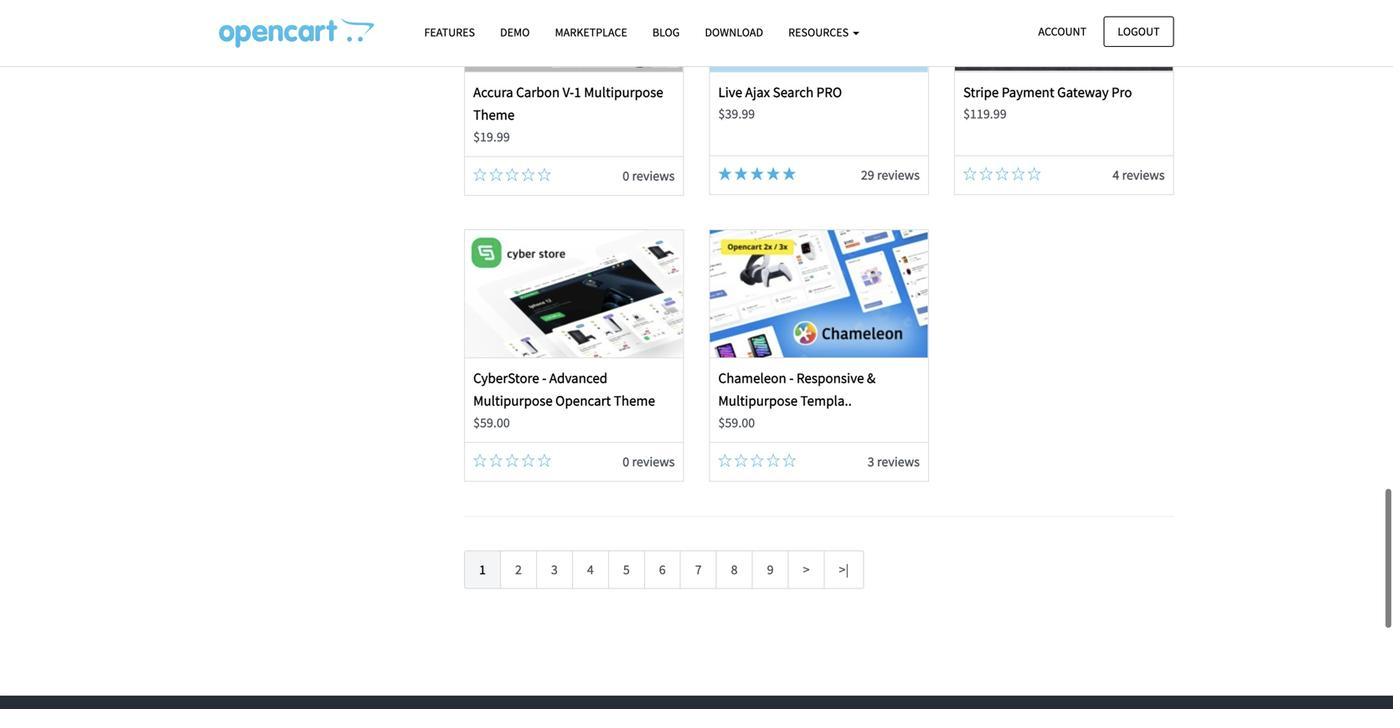 Task type: describe. For each thing, give the bounding box(es) containing it.
6
[[659, 562, 666, 579]]

7
[[695, 562, 702, 579]]

2 link
[[500, 551, 537, 590]]

cyberstore - advanced multipurpose opencart theme link
[[474, 370, 655, 410]]

&
[[867, 370, 876, 387]]

$59.00 for cyberstore - advanced multipurpose opencart theme
[[474, 415, 510, 432]]

5 link
[[608, 551, 645, 590]]

- for cyberstore
[[542, 370, 547, 387]]

3 for 3 reviews
[[868, 454, 875, 471]]

payment
[[1002, 83, 1055, 101]]

cyberstore
[[474, 370, 540, 387]]

5
[[623, 562, 630, 579]]

- for chameleon
[[790, 370, 794, 387]]

resources link
[[776, 18, 872, 47]]

responsive
[[797, 370, 865, 387]]

accura carbon v-1 multipurpose theme link
[[474, 83, 664, 124]]

carbon
[[516, 83, 560, 101]]

$59.00 for chameleon - responsive & multipurpose templa..
[[719, 415, 755, 432]]

demo link
[[488, 18, 543, 47]]

stripe
[[964, 83, 999, 101]]

0 for cyberstore - advanced multipurpose opencart theme
[[623, 454, 630, 471]]

advanced
[[550, 370, 608, 387]]

marketplace
[[555, 25, 628, 40]]

4 reviews
[[1113, 167, 1165, 183]]

3 link
[[536, 551, 573, 590]]

0 reviews for cyberstore - advanced multipurpose opencart theme
[[623, 454, 675, 471]]

download link
[[693, 18, 776, 47]]

opencart extensions image
[[219, 18, 374, 48]]

3 for 3
[[551, 562, 558, 579]]

stripe payment gateway pro link
[[964, 83, 1133, 101]]

v-
[[563, 83, 574, 101]]

account
[[1039, 24, 1087, 39]]

$119.99
[[964, 106, 1007, 122]]

8 link
[[716, 551, 753, 590]]

9 link
[[752, 551, 789, 590]]

blog
[[653, 25, 680, 40]]

account link
[[1025, 16, 1101, 47]]

gateway
[[1058, 83, 1109, 101]]

6 link
[[644, 551, 681, 590]]

multipurpose for accura carbon v-1 multipurpose theme
[[584, 83, 664, 101]]

features link
[[412, 18, 488, 47]]

7 link
[[680, 551, 717, 590]]

logout
[[1118, 24, 1160, 39]]

4 for 4 reviews
[[1113, 167, 1120, 183]]

reviews for stripe payment gateway pro
[[1123, 167, 1165, 183]]

logout link
[[1104, 16, 1175, 47]]

2 star light image from the left
[[735, 167, 748, 181]]

features
[[425, 25, 475, 40]]

accura carbon v-1 multipurpose theme $19.99
[[474, 83, 664, 145]]

chameleon
[[719, 370, 787, 387]]

marketplace link
[[543, 18, 640, 47]]

>| link
[[824, 551, 864, 590]]

3 star light image from the left
[[751, 167, 764, 181]]

live ajax search pro $39.99
[[719, 83, 843, 122]]



Task type: locate. For each thing, give the bounding box(es) containing it.
2 0 reviews from the top
[[623, 454, 675, 471]]

1 vertical spatial theme
[[614, 392, 655, 410]]

- inside chameleon - responsive & multipurpose templa.. $59.00
[[790, 370, 794, 387]]

2 - from the left
[[790, 370, 794, 387]]

-
[[542, 370, 547, 387], [790, 370, 794, 387]]

0 vertical spatial 0 reviews
[[623, 168, 675, 184]]

9
[[767, 562, 774, 579]]

1 horizontal spatial $59.00
[[719, 415, 755, 432]]

0 vertical spatial 3
[[868, 454, 875, 471]]

stripe payment gateway pro image
[[956, 0, 1174, 72]]

resources
[[789, 25, 851, 40]]

templa..
[[801, 392, 852, 410]]

4 link
[[572, 551, 609, 590]]

cyberstore - advanced multipurpose opencart theme image
[[465, 230, 683, 358]]

0 horizontal spatial $59.00
[[474, 415, 510, 432]]

live ajax search pro image
[[711, 0, 928, 72]]

2 horizontal spatial multipurpose
[[719, 392, 798, 410]]

>
[[803, 562, 810, 579]]

0 vertical spatial 0
[[623, 168, 630, 184]]

$59.00 down cyberstore
[[474, 415, 510, 432]]

search
[[773, 83, 814, 101]]

theme inside accura carbon v-1 multipurpose theme $19.99
[[474, 106, 515, 124]]

cyberstore - advanced multipurpose opencart theme $59.00
[[474, 370, 655, 432]]

demo
[[500, 25, 530, 40]]

pro
[[817, 83, 843, 101]]

star light o image
[[996, 167, 1009, 181], [1012, 167, 1026, 181], [474, 168, 487, 181], [522, 168, 535, 181], [522, 454, 535, 468], [719, 454, 732, 468]]

chameleon - responsive & multipurpose templa.. image
[[711, 230, 928, 358]]

accura
[[474, 83, 514, 101]]

> link
[[788, 551, 825, 590]]

theme inside the cyberstore - advanced multipurpose opencart theme $59.00
[[614, 392, 655, 410]]

1 horizontal spatial -
[[790, 370, 794, 387]]

live
[[719, 83, 743, 101]]

multipurpose
[[584, 83, 664, 101], [474, 392, 553, 410], [719, 392, 798, 410]]

multipurpose for chameleon - responsive & multipurpose templa..
[[719, 392, 798, 410]]

1 vertical spatial 0
[[623, 454, 630, 471]]

0 horizontal spatial 1
[[479, 562, 486, 579]]

1 vertical spatial 1
[[479, 562, 486, 579]]

1 left 2 link
[[479, 562, 486, 579]]

1 right carbon
[[574, 83, 581, 101]]

reviews for cyberstore - advanced multipurpose opencart theme
[[632, 454, 675, 471]]

theme up $19.99
[[474, 106, 515, 124]]

4 for 4
[[587, 562, 594, 579]]

0 vertical spatial 4
[[1113, 167, 1120, 183]]

$59.00 down chameleon
[[719, 415, 755, 432]]

pro
[[1112, 83, 1133, 101]]

1 0 reviews from the top
[[623, 168, 675, 184]]

0 horizontal spatial 4
[[587, 562, 594, 579]]

- left the responsive
[[790, 370, 794, 387]]

theme for cyberstore - advanced multipurpose opencart theme
[[614, 392, 655, 410]]

2
[[515, 562, 522, 579]]

2 $59.00 from the left
[[719, 415, 755, 432]]

$39.99
[[719, 106, 755, 122]]

multipurpose inside chameleon - responsive & multipurpose templa.. $59.00
[[719, 392, 798, 410]]

reviews for chameleon - responsive & multipurpose templa..
[[877, 454, 920, 471]]

- inside the cyberstore - advanced multipurpose opencart theme $59.00
[[542, 370, 547, 387]]

theme right the opencart on the left bottom
[[614, 392, 655, 410]]

live ajax search pro link
[[719, 83, 843, 101]]

4 down pro
[[1113, 167, 1120, 183]]

0 horizontal spatial 3
[[551, 562, 558, 579]]

star light image
[[719, 167, 732, 181], [735, 167, 748, 181], [751, 167, 764, 181], [783, 167, 796, 181]]

0 horizontal spatial -
[[542, 370, 547, 387]]

3
[[868, 454, 875, 471], [551, 562, 558, 579]]

1 horizontal spatial 1
[[574, 83, 581, 101]]

multipurpose right v-
[[584, 83, 664, 101]]

download
[[705, 25, 764, 40]]

$59.00
[[474, 415, 510, 432], [719, 415, 755, 432]]

reviews for live ajax search pro
[[877, 167, 920, 183]]

1 vertical spatial 0 reviews
[[623, 454, 675, 471]]

theme for accura carbon v-1 multipurpose theme
[[474, 106, 515, 124]]

opencart
[[556, 392, 611, 410]]

star light o image
[[964, 167, 977, 181], [980, 167, 993, 181], [1028, 167, 1042, 181], [490, 168, 503, 181], [506, 168, 519, 181], [538, 168, 551, 181], [474, 454, 487, 468], [490, 454, 503, 468], [506, 454, 519, 468], [538, 454, 551, 468], [735, 454, 748, 468], [751, 454, 764, 468], [767, 454, 780, 468], [783, 454, 796, 468]]

1 star light image from the left
[[719, 167, 732, 181]]

multipurpose down cyberstore
[[474, 392, 553, 410]]

>|
[[839, 562, 849, 579]]

0 vertical spatial theme
[[474, 106, 515, 124]]

1 0 from the top
[[623, 168, 630, 184]]

4 left the 5 link
[[587, 562, 594, 579]]

$59.00 inside the cyberstore - advanced multipurpose opencart theme $59.00
[[474, 415, 510, 432]]

1 vertical spatial 4
[[587, 562, 594, 579]]

multipurpose down chameleon
[[719, 392, 798, 410]]

29 reviews
[[861, 167, 920, 183]]

0 for accura carbon v-1 multipurpose theme
[[623, 168, 630, 184]]

0 horizontal spatial multipurpose
[[474, 392, 553, 410]]

ajax
[[746, 83, 770, 101]]

0 horizontal spatial theme
[[474, 106, 515, 124]]

$59.00 inside chameleon - responsive & multipurpose templa.. $59.00
[[719, 415, 755, 432]]

0 reviews for accura carbon v-1 multipurpose theme
[[623, 168, 675, 184]]

0
[[623, 168, 630, 184], [623, 454, 630, 471]]

theme
[[474, 106, 515, 124], [614, 392, 655, 410]]

chameleon - responsive & multipurpose templa.. link
[[719, 370, 876, 410]]

1 horizontal spatial 3
[[868, 454, 875, 471]]

reviews
[[877, 167, 920, 183], [1123, 167, 1165, 183], [632, 168, 675, 184], [632, 454, 675, 471], [877, 454, 920, 471]]

blog link
[[640, 18, 693, 47]]

3 down "&"
[[868, 454, 875, 471]]

1 horizontal spatial theme
[[614, 392, 655, 410]]

star light image
[[767, 167, 780, 181]]

1 inside accura carbon v-1 multipurpose theme $19.99
[[574, 83, 581, 101]]

1
[[574, 83, 581, 101], [479, 562, 486, 579]]

1 horizontal spatial multipurpose
[[584, 83, 664, 101]]

3 left 4 link
[[551, 562, 558, 579]]

multipurpose inside accura carbon v-1 multipurpose theme $19.99
[[584, 83, 664, 101]]

stripe payment gateway pro $119.99
[[964, 83, 1133, 122]]

$19.99
[[474, 129, 510, 145]]

3 reviews
[[868, 454, 920, 471]]

1 vertical spatial 3
[[551, 562, 558, 579]]

0 vertical spatial 1
[[574, 83, 581, 101]]

8
[[731, 562, 738, 579]]

multipurpose inside the cyberstore - advanced multipurpose opencart theme $59.00
[[474, 392, 553, 410]]

1 - from the left
[[542, 370, 547, 387]]

- left advanced
[[542, 370, 547, 387]]

4 star light image from the left
[[783, 167, 796, 181]]

2 0 from the top
[[623, 454, 630, 471]]

accura carbon v-1 multipurpose theme image
[[465, 0, 683, 72]]

4
[[1113, 167, 1120, 183], [587, 562, 594, 579]]

reviews for accura carbon v-1 multipurpose theme
[[632, 168, 675, 184]]

1 $59.00 from the left
[[474, 415, 510, 432]]

29
[[861, 167, 875, 183]]

0 reviews
[[623, 168, 675, 184], [623, 454, 675, 471]]

1 horizontal spatial 4
[[1113, 167, 1120, 183]]

chameleon - responsive & multipurpose templa.. $59.00
[[719, 370, 876, 432]]



Task type: vqa. For each thing, say whether or not it's contained in the screenshot.
2
yes



